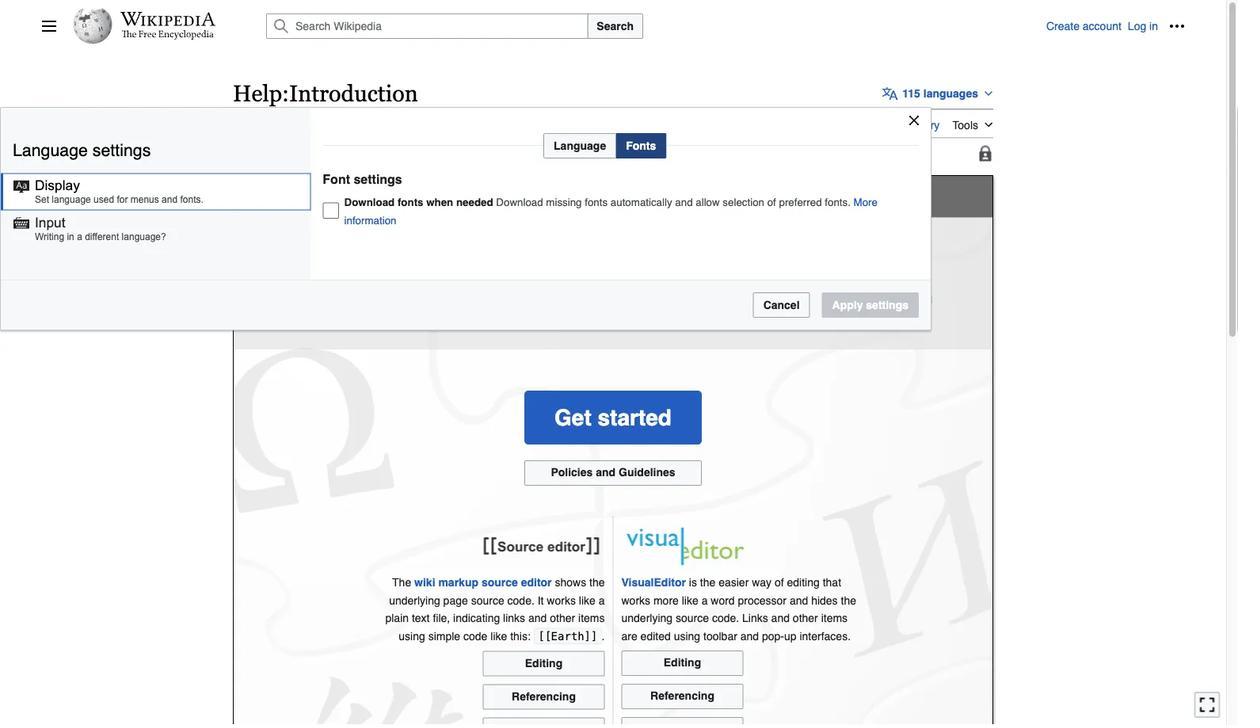 Task type: describe. For each thing, give the bounding box(es) containing it.
help : introduction
[[233, 80, 418, 106]]

other inside is the easier way of editing that works more like a word processor and hides the underlying source code. links and other items are edited using toolbar and pop-up interfaces.
[[793, 612, 819, 625]]

from wikipedia, the free encyclopedia
[[233, 147, 422, 160]]

source inside is the easier way of editing that works more like a word processor and hides the underlying source code. links and other items are edited using toolbar and pop-up interfaces.
[[676, 612, 709, 625]]

apply
[[833, 299, 863, 311]]

introduction to wikipedia
[[447, 181, 780, 213]]

input
[[35, 215, 65, 230]]

it inside 'interested in contributing. it covers all the basics, and each tutorial takes only a few minutes, so you can become a proficient'
[[799, 293, 805, 305]]

interested in contributing. it covers all the basics, and each tutorial takes only a few minutes, so you can become a proficient
[[385, 293, 933, 323]]

this:
[[511, 630, 531, 642]]

get started link
[[525, 391, 702, 445]]

text
[[412, 612, 430, 625]]

contributing.
[[736, 293, 796, 305]]

and left allow
[[676, 196, 693, 208]]

no
[[802, 311, 815, 323]]

create account link
[[1047, 20, 1122, 32]]

0 horizontal spatial editing
[[525, 656, 563, 669]]

policies
[[551, 466, 593, 479]]

the inside 'interested in contributing. it covers all the basics, and each tutorial takes only a few minutes, so you can become a proficient'
[[858, 293, 874, 305]]

input writing in a different language?
[[35, 215, 166, 242]]

simple
[[429, 630, 461, 642]]

code. inside is the easier way of editing that works more like a word processor and hides the underlying source code. links and other items are edited using toolbar and pop-up interfaces.
[[712, 612, 740, 625]]

log in link
[[1128, 20, 1159, 32]]

0 horizontal spatial like
[[491, 630, 507, 642]]

automatically
[[611, 196, 673, 208]]

1 horizontal spatial editing link
[[622, 651, 744, 676]]

set
[[35, 194, 49, 205]]

like inside is the easier way of editing that works more like a word processor and hides the underlying source code. links and other items are edited using toolbar and pop-up interfaces.
[[682, 594, 699, 607]]

allow
[[696, 196, 720, 208]]

covers
[[808, 293, 841, 305]]

when
[[427, 196, 454, 208]]

language
[[52, 194, 91, 205]]

wiki markup source editor link
[[415, 576, 552, 589]]

all
[[844, 293, 855, 305]]

language?
[[122, 231, 166, 242]]

wikipedia
[[651, 181, 780, 213]]

word
[[711, 594, 735, 607]]

and inside shows the underlying page source code. it works like a plain text file, indicating links and other items using simple code like this:
[[529, 612, 547, 625]]

few
[[511, 311, 528, 323]]

languages
[[924, 87, 979, 100]]

create
[[1047, 20, 1080, 32]]

[[earth]]
[[538, 630, 598, 643]]

wiki
[[415, 576, 436, 589]]

interfaces.
[[800, 630, 851, 642]]

1 download from the left
[[344, 196, 395, 208]]

guidelines
[[619, 466, 676, 479]]

visualeditor
[[622, 576, 686, 589]]

and up pop-
[[772, 612, 790, 625]]

1 horizontal spatial fonts.
[[825, 196, 851, 208]]

each
[[385, 311, 409, 323]]

policies and guidelines link
[[525, 461, 702, 486]]

and inside "display set language used for menus and fonts."
[[162, 194, 178, 205]]

shows the underlying page source code. it works like a plain text file, indicating links and other items using simple code like this:
[[386, 576, 605, 642]]

view history link
[[881, 109, 940, 137]]

and down 'editing'
[[790, 594, 809, 607]]

links
[[743, 612, 769, 625]]

time!
[[818, 311, 842, 323]]

a inside shows the underlying page source code. it works like a plain text file, indicating links and other items using simple code like this:
[[599, 594, 605, 607]]

:
[[282, 80, 289, 106]]

a left few
[[502, 311, 508, 323]]

wikipedian in no time!
[[733, 311, 842, 323]]

page
[[444, 594, 468, 607]]

takes
[[449, 311, 475, 323]]

a down the interested
[[676, 311, 682, 323]]

the inside shows the underlying page source code. it works like a plain text file, indicating links and other items using simple code like this:
[[590, 576, 605, 589]]

wikipedia image
[[120, 12, 216, 26]]

settings for language settings
[[93, 140, 151, 160]]

in left the "no"
[[790, 311, 799, 323]]

language for language settings
[[13, 140, 88, 160]]

view history
[[881, 119, 940, 131]]

a inside input writing in a different language?
[[77, 231, 82, 242]]

1 horizontal spatial like
[[579, 594, 596, 607]]

plain
[[386, 612, 409, 625]]

menus
[[131, 194, 159, 205]]

items inside is the easier way of editing that works more like a word processor and hides the underlying source code. links and other items are edited using toolbar and pop-up interfaces.
[[822, 612, 848, 625]]

log in and more options image
[[1170, 18, 1186, 34]]

apply settings button
[[822, 292, 919, 318]]

menu image
[[41, 18, 57, 34]]

minutes,
[[531, 311, 573, 323]]

Search search field
[[247, 13, 1047, 39]]

edited
[[641, 630, 671, 642]]

history
[[908, 119, 940, 131]]

for
[[117, 194, 128, 205]]

the wiki markup source editor
[[392, 576, 552, 589]]

referencing link for the leftmost editing link
[[483, 684, 605, 710]]

get
[[555, 405, 592, 431]]

more
[[854, 196, 878, 208]]

more information link
[[344, 196, 878, 226]]

cancel button
[[753, 292, 810, 318]]

wikipedia:visualeditor/user guide image
[[622, 524, 749, 568]]

selection
[[723, 196, 765, 208]]

view
[[881, 119, 904, 131]]

the left free
[[316, 147, 332, 160]]

display
[[35, 178, 80, 193]]

only
[[478, 311, 499, 323]]

0 horizontal spatial referencing
[[512, 690, 576, 702]]

in inside input writing in a different language?
[[67, 231, 74, 242]]

proficient
[[685, 311, 730, 323]]

settings for font settings
[[354, 172, 402, 187]]

language for language
[[554, 139, 606, 152]]

used
[[94, 194, 114, 205]]

become
[[633, 311, 673, 323]]

font settings
[[323, 172, 402, 187]]

editor
[[521, 576, 552, 589]]

encyclopedia
[[357, 147, 422, 160]]

code. inside shows the underlying page source code. it works like a plain text file, indicating links and other items using simple code like this:
[[508, 594, 535, 607]]

display set language used for menus and fonts.
[[35, 178, 204, 205]]

help:wikitext image
[[478, 524, 605, 568]]

talk
[[296, 119, 316, 131]]

can
[[612, 311, 630, 323]]

language settings
[[13, 140, 151, 160]]



Task type: locate. For each thing, give the bounding box(es) containing it.
0 horizontal spatial works
[[547, 594, 576, 607]]

using inside is the easier way of editing that works more like a word processor and hides the underlying source code. links and other items are edited using toolbar and pop-up interfaces.
[[674, 630, 701, 642]]

the
[[316, 147, 332, 160], [858, 293, 874, 305], [590, 576, 605, 589], [700, 576, 716, 589], [841, 594, 857, 607]]

0 horizontal spatial fonts.
[[180, 194, 204, 205]]

1 horizontal spatial works
[[622, 594, 651, 607]]

1 horizontal spatial other
[[793, 612, 819, 625]]

the right is
[[700, 576, 716, 589]]

create account log in
[[1047, 20, 1159, 32]]

fullscreen image
[[1200, 697, 1216, 713]]

0 vertical spatial of
[[768, 196, 777, 208]]

hides
[[812, 594, 838, 607]]

0 vertical spatial underlying
[[389, 594, 440, 607]]

free
[[335, 147, 354, 160]]

fonts.
[[180, 194, 204, 205], [825, 196, 851, 208]]

log
[[1128, 20, 1147, 32]]

using inside shows the underlying page source code. it works like a plain text file, indicating links and other items using simple code like this:
[[399, 630, 425, 642]]

2 items from the left
[[822, 612, 848, 625]]

other inside shows the underlying page source code. it works like a plain text file, indicating links and other items using simple code like this:
[[550, 612, 576, 625]]

1 horizontal spatial code.
[[712, 612, 740, 625]]

in inside 'interested in contributing. it covers all the basics, and each tutorial takes only a few minutes, so you can become a proficient'
[[724, 293, 732, 305]]

underlying inside is the easier way of editing that works more like a word processor and hides the underlying source code. links and other items are edited using toolbar and pop-up interfaces.
[[622, 612, 673, 625]]

a left word on the bottom of page
[[702, 594, 708, 607]]

fonts. right menus
[[180, 194, 204, 205]]

writing
[[35, 231, 64, 242]]

other up "[[earth]]"
[[550, 612, 576, 625]]

shows
[[555, 576, 587, 589]]

is
[[689, 576, 697, 589]]

1 vertical spatial source
[[471, 594, 505, 607]]

1 other from the left
[[550, 612, 576, 625]]

of
[[768, 196, 777, 208], [775, 576, 784, 589]]

introduction up talk link
[[289, 80, 418, 106]]

visualeditor link
[[622, 576, 686, 589]]

0 horizontal spatial underlying
[[389, 594, 440, 607]]

settings up "display set language used for menus and fonts."
[[93, 140, 151, 160]]

download left missing
[[496, 196, 543, 208]]

in right writing
[[67, 231, 74, 242]]

1 vertical spatial it
[[538, 594, 544, 607]]

other up the up
[[793, 612, 819, 625]]

and right menus
[[162, 194, 178, 205]]

the free encyclopedia image
[[122, 30, 214, 40]]

1 works from the left
[[547, 594, 576, 607]]

language button
[[544, 133, 617, 158]]

items up the interfaces.
[[822, 612, 848, 625]]

items inside shows the underlying page source code. it works like a plain text file, indicating links and other items using simple code like this:
[[579, 612, 605, 625]]

more information
[[344, 196, 878, 226]]

0 vertical spatial source
[[482, 576, 518, 589]]

account
[[1083, 20, 1122, 32]]

code
[[464, 630, 488, 642]]

0 horizontal spatial it
[[538, 594, 544, 607]]

1 horizontal spatial items
[[822, 612, 848, 625]]

works for other
[[547, 594, 576, 607]]

fonts
[[398, 196, 424, 208], [585, 196, 608, 208]]

using down text
[[399, 630, 425, 642]]

works for underlying
[[622, 594, 651, 607]]

editing down this:
[[525, 656, 563, 669]]

1 horizontal spatial referencing
[[651, 689, 715, 702]]

wikipedian
[[733, 311, 787, 323]]

language
[[554, 139, 606, 152], [13, 140, 88, 160]]

1 horizontal spatial it
[[799, 293, 805, 305]]

personal tools navigation
[[1047, 13, 1190, 39]]

underlying
[[389, 594, 440, 607], [622, 612, 673, 625]]

source down wiki markup source editor link
[[471, 594, 505, 607]]

1 using from the left
[[399, 630, 425, 642]]

settings for apply settings
[[867, 299, 909, 311]]

referencing down the edited
[[651, 689, 715, 702]]

code. up links
[[508, 594, 535, 607]]

2 works from the left
[[622, 594, 651, 607]]

in right log
[[1150, 20, 1159, 32]]

1 horizontal spatial introduction
[[447, 181, 609, 213]]

source
[[482, 576, 518, 589], [471, 594, 505, 607], [676, 612, 709, 625]]

fonts right missing
[[585, 196, 608, 208]]

that
[[823, 576, 842, 589]]

a
[[77, 231, 82, 242], [502, 311, 508, 323], [676, 311, 682, 323], [599, 594, 605, 607], [702, 594, 708, 607]]

editing down the edited
[[664, 656, 702, 669]]

introduction down the language "button"
[[447, 181, 609, 213]]

items
[[579, 612, 605, 625], [822, 612, 848, 625]]

0 vertical spatial it
[[799, 293, 805, 305]]

1 vertical spatial underlying
[[622, 612, 673, 625]]

1 horizontal spatial editing
[[664, 656, 702, 669]]

the right hides
[[841, 594, 857, 607]]

source left editor
[[482, 576, 518, 589]]

introduction to wikipedia main content
[[227, 71, 1003, 725]]

markup
[[439, 576, 479, 589]]

0 horizontal spatial referencing link
[[483, 684, 605, 710]]

a up . at the bottom left of the page
[[599, 594, 605, 607]]

works down shows
[[547, 594, 576, 607]]

language progressive image
[[882, 85, 898, 101]]

apply settings
[[833, 299, 909, 311]]

information
[[344, 214, 397, 226]]

fonts. inside "display set language used for menus and fonts."
[[180, 194, 204, 205]]

search button
[[588, 13, 644, 39]]

underlying up text
[[389, 594, 440, 607]]

1 horizontal spatial fonts
[[585, 196, 608, 208]]

policies and guidelines
[[551, 466, 676, 479]]

and right basics, at top
[[914, 293, 933, 305]]

using
[[399, 630, 425, 642], [674, 630, 701, 642]]

easier
[[719, 576, 749, 589]]

like down shows
[[579, 594, 596, 607]]

1 fonts from the left
[[398, 196, 424, 208]]

it up the "no"
[[799, 293, 805, 305]]

referencing link down this:
[[483, 684, 605, 710]]

missing
[[546, 196, 582, 208]]

more
[[654, 594, 679, 607]]

language up display
[[13, 140, 88, 160]]

page semi-protected image
[[978, 145, 994, 161]]

it inside shows the underlying page source code. it works like a plain text file, indicating links and other items using simple code like this:
[[538, 594, 544, 607]]

1 horizontal spatial referencing link
[[622, 684, 744, 709]]

the
[[392, 576, 411, 589]]

115
[[903, 87, 921, 100]]

editing link down this:
[[483, 651, 605, 676]]

[[earth]] .
[[538, 630, 605, 643]]

different
[[85, 231, 119, 242]]

links
[[503, 612, 526, 625]]

.
[[602, 630, 605, 642]]

like down is
[[682, 594, 699, 607]]

talk link
[[296, 109, 316, 137]]

basics,
[[877, 293, 911, 305]]

2 other from the left
[[793, 612, 819, 625]]

0 horizontal spatial items
[[579, 612, 605, 625]]

editing link
[[622, 651, 744, 676], [483, 651, 605, 676]]

in up the proficient
[[724, 293, 732, 305]]

0 horizontal spatial using
[[399, 630, 425, 642]]

2 fonts from the left
[[585, 196, 608, 208]]

up
[[785, 630, 797, 642]]

referencing down this:
[[512, 690, 576, 702]]

0 horizontal spatial editing link
[[483, 651, 605, 676]]

language up missing
[[554, 139, 606, 152]]

0 vertical spatial settings
[[93, 140, 151, 160]]

source inside shows the underlying page source code. it works like a plain text file, indicating links and other items using simple code like this:
[[471, 594, 505, 607]]

1 vertical spatial of
[[775, 576, 784, 589]]

0 horizontal spatial introduction
[[289, 80, 418, 106]]

you
[[591, 311, 609, 323]]

referencing link down the edited
[[622, 684, 744, 709]]

0 vertical spatial introduction
[[289, 80, 418, 106]]

is the easier way of editing that works more like a word processor and hides the underlying source code. links and other items are edited using toolbar and pop-up interfaces.
[[622, 576, 857, 642]]

get started
[[555, 405, 672, 431]]

115 languages
[[903, 87, 979, 100]]

so
[[576, 311, 588, 323]]

0 horizontal spatial language
[[13, 140, 88, 160]]

1 horizontal spatial download
[[496, 196, 543, 208]]

0 horizontal spatial code.
[[508, 594, 535, 607]]

pop-
[[762, 630, 785, 642]]

tools
[[953, 119, 979, 131]]

2 using from the left
[[674, 630, 701, 642]]

2 vertical spatial settings
[[867, 299, 909, 311]]

needed
[[456, 196, 493, 208]]

like
[[579, 594, 596, 607], [682, 594, 699, 607], [491, 630, 507, 642]]

works down the visualeditor at the bottom right of page
[[622, 594, 651, 607]]

settings down 'encyclopedia'
[[354, 172, 402, 187]]

file,
[[433, 612, 450, 625]]

Search Wikipedia search field
[[266, 13, 588, 39]]

1 horizontal spatial settings
[[354, 172, 402, 187]]

fonts. left more
[[825, 196, 851, 208]]

source down more
[[676, 612, 709, 625]]

of right the selection
[[768, 196, 777, 208]]

settings right 'all' at the top of the page
[[867, 299, 909, 311]]

works inside is the easier way of editing that works more like a word processor and hides the underlying source code. links and other items are edited using toolbar and pop-up interfaces.
[[622, 594, 651, 607]]

0 horizontal spatial settings
[[93, 140, 151, 160]]

1 vertical spatial code.
[[712, 612, 740, 625]]

and
[[162, 194, 178, 205], [676, 196, 693, 208], [914, 293, 933, 305], [596, 466, 616, 479], [790, 594, 809, 607], [529, 612, 547, 625], [772, 612, 790, 625], [741, 630, 759, 642]]

works inside shows the underlying page source code. it works like a plain text file, indicating links and other items using simple code like this:
[[547, 594, 576, 607]]

wikipedia,
[[262, 147, 313, 160]]

download up information
[[344, 196, 395, 208]]

code. down word on the bottom of page
[[712, 612, 740, 625]]

of right "way" at the bottom
[[775, 576, 784, 589]]

introduction
[[289, 80, 418, 106], [447, 181, 609, 213]]

underlying inside shows the underlying page source code. it works like a plain text file, indicating links and other items using simple code like this:
[[389, 594, 440, 607]]

editing
[[787, 576, 820, 589]]

1 vertical spatial introduction
[[447, 181, 609, 213]]

tutorial
[[412, 311, 446, 323]]

0 horizontal spatial other
[[550, 612, 576, 625]]

underlying up the edited
[[622, 612, 673, 625]]

1 horizontal spatial using
[[674, 630, 701, 642]]

2 horizontal spatial like
[[682, 594, 699, 607]]

are
[[622, 630, 638, 642]]

a inside is the easier way of editing that works more like a word processor and hides the underlying source code. links and other items are edited using toolbar and pop-up interfaces.
[[702, 594, 708, 607]]

fonts left 'when'
[[398, 196, 424, 208]]

and right links
[[529, 612, 547, 625]]

works
[[547, 594, 576, 607], [622, 594, 651, 607]]

0 horizontal spatial download
[[344, 196, 395, 208]]

2 vertical spatial source
[[676, 612, 709, 625]]

2 download from the left
[[496, 196, 543, 208]]

it down editor
[[538, 594, 544, 607]]

settings inside button
[[867, 299, 909, 311]]

way
[[752, 576, 772, 589]]

of inside is the easier way of editing that works more like a word processor and hides the underlying source code. links and other items are edited using toolbar and pop-up interfaces.
[[775, 576, 784, 589]]

in inside personal tools navigation
[[1150, 20, 1159, 32]]

1 vertical spatial settings
[[354, 172, 402, 187]]

fonts button
[[617, 133, 667, 158]]

editing link down the edited
[[622, 651, 744, 676]]

toolbar
[[704, 630, 738, 642]]

referencing link for the right editing link
[[622, 684, 744, 709]]

the right 'all' at the top of the page
[[858, 293, 874, 305]]

it
[[799, 293, 805, 305], [538, 594, 544, 607]]

1 horizontal spatial language
[[554, 139, 606, 152]]

1 horizontal spatial underlying
[[622, 612, 673, 625]]

in
[[1150, 20, 1159, 32], [67, 231, 74, 242], [724, 293, 732, 305], [790, 311, 799, 323]]

and down links
[[741, 630, 759, 642]]

0 vertical spatial code.
[[508, 594, 535, 607]]

using right the edited
[[674, 630, 701, 642]]

processor
[[738, 594, 787, 607]]

the right shows
[[590, 576, 605, 589]]

and inside 'interested in contributing. it covers all the basics, and each tutorial takes only a few minutes, so you can become a proficient'
[[914, 293, 933, 305]]

items up . at the bottom left of the page
[[579, 612, 605, 625]]

language inside the language "button"
[[554, 139, 606, 152]]

and right the policies
[[596, 466, 616, 479]]

fonts
[[626, 139, 656, 152]]

preferred
[[779, 196, 822, 208]]

settings
[[93, 140, 151, 160], [354, 172, 402, 187], [867, 299, 909, 311]]

1 items from the left
[[579, 612, 605, 625]]

a left different
[[77, 231, 82, 242]]

0 horizontal spatial fonts
[[398, 196, 424, 208]]

2 horizontal spatial settings
[[867, 299, 909, 311]]

like left this:
[[491, 630, 507, 642]]



Task type: vqa. For each thing, say whether or not it's contained in the screenshot.
first other from right
yes



